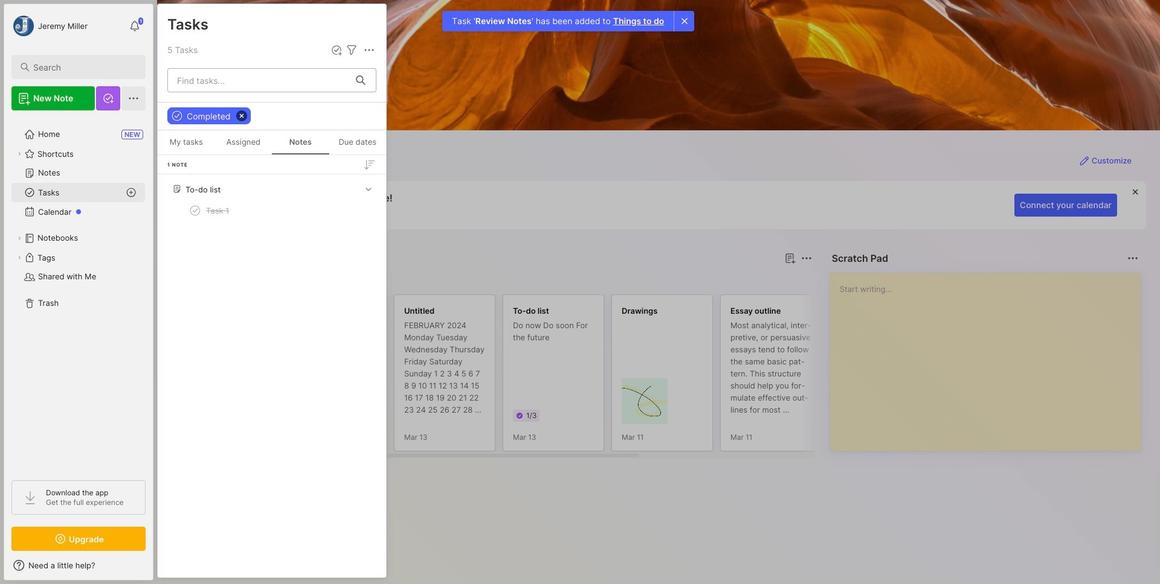 Task type: vqa. For each thing, say whether or not it's contained in the screenshot.
'saved'
no



Task type: locate. For each thing, give the bounding box(es) containing it.
0 vertical spatial row group
[[158, 155, 386, 232]]

tab
[[179, 273, 214, 288]]

None search field
[[33, 60, 135, 74]]

expand notebooks image
[[16, 235, 23, 242]]

more actions and view options image
[[362, 43, 376, 57]]

Account field
[[11, 14, 88, 38]]

Search text field
[[33, 62, 135, 73]]

Sort options field
[[362, 157, 376, 172]]

row group
[[158, 155, 386, 232], [176, 295, 1047, 459]]

More actions and view options field
[[359, 43, 376, 57]]

filter tasks image
[[344, 43, 359, 57]]

row
[[163, 200, 381, 222]]

collapse qa-tasks_sections_bynote_0 image
[[363, 183, 375, 195]]

1 vertical spatial row group
[[176, 295, 1047, 459]]

click to collapse image
[[153, 563, 162, 577]]

row inside row group
[[163, 200, 381, 222]]

tree
[[4, 118, 153, 470]]

thumbnail image
[[622, 379, 668, 425]]



Task type: describe. For each thing, give the bounding box(es) containing it.
Find tasks… text field
[[170, 70, 349, 90]]

expand tags image
[[16, 254, 23, 262]]

Filter tasks field
[[344, 43, 359, 57]]

new task image
[[331, 44, 343, 56]]

Start writing… text field
[[840, 274, 1140, 442]]

task 1 0 cell
[[206, 205, 229, 217]]

main element
[[0, 0, 157, 585]]

tree inside the main element
[[4, 118, 153, 470]]

none search field inside the main element
[[33, 60, 135, 74]]

WHAT'S NEW field
[[4, 557, 153, 576]]



